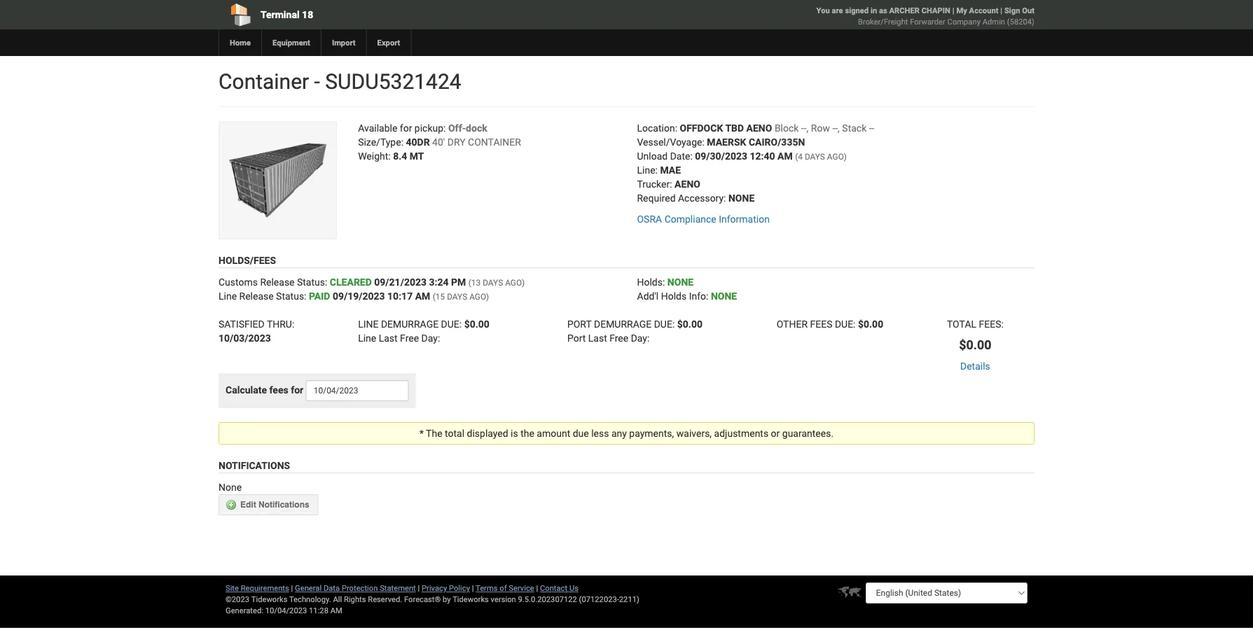 Task type: locate. For each thing, give the bounding box(es) containing it.
ago) right (13
[[505, 278, 525, 288]]

out
[[1022, 6, 1034, 15]]

for right the fees
[[291, 384, 303, 396]]

free for line
[[400, 332, 419, 344]]

0 vertical spatial am
[[777, 150, 793, 162]]

adjustments
[[714, 428, 768, 439]]

1 vertical spatial for
[[291, 384, 303, 396]]

aeno up cairo/335n
[[746, 122, 772, 134]]

add'l
[[637, 290, 659, 302]]

0 horizontal spatial ,
[[807, 122, 809, 134]]

release
[[260, 276, 295, 288], [239, 290, 274, 302]]

free inside port demurrage due: $0.00 port last free day:
[[609, 332, 628, 344]]

1 vertical spatial ago)
[[505, 278, 525, 288]]

line
[[358, 318, 379, 330]]

2 horizontal spatial none
[[711, 290, 737, 302]]

archer
[[889, 6, 920, 15]]

notifications right edit on the bottom
[[258, 500, 309, 510]]

demurrage down add'l
[[594, 318, 652, 330]]

1 horizontal spatial free
[[609, 332, 628, 344]]

calculate fees for
[[226, 384, 303, 396]]

osra
[[637, 213, 662, 225]]

1 horizontal spatial aeno
[[746, 122, 772, 134]]

1 vertical spatial am
[[415, 290, 430, 302]]

am
[[777, 150, 793, 162], [415, 290, 430, 302], [330, 606, 342, 615]]

1 horizontal spatial line
[[358, 332, 376, 344]]

2 vertical spatial none
[[219, 482, 242, 493]]

block
[[775, 122, 799, 134]]

you are signed in as archer chapin | my account | sign out broker/freight forwarder company admin (58204)
[[816, 6, 1034, 26]]

free
[[400, 332, 419, 344], [609, 332, 628, 344]]

notifications inside none edit notifications
[[258, 500, 309, 510]]

*
[[419, 428, 424, 439]]

company
[[947, 17, 981, 26]]

days
[[805, 152, 825, 161], [483, 278, 503, 288], [447, 292, 467, 302]]

info:
[[689, 290, 708, 302]]

release down customs
[[239, 290, 274, 302]]

ago)
[[827, 152, 847, 161], [505, 278, 525, 288], [469, 292, 489, 302]]

day:
[[421, 332, 440, 344], [631, 332, 650, 344]]

customs
[[219, 276, 258, 288]]

0 horizontal spatial ago)
[[469, 292, 489, 302]]

site requirements | general data protection statement | privacy policy | terms of service | contact us ©2023 tideworks technology. all rights reserved. forecast® by tideworks version 9.5.0.202307122 (07122023-2211) generated: 10/04/2023 11:28 am
[[226, 584, 639, 615]]

0 horizontal spatial for
[[291, 384, 303, 396]]

11:28
[[309, 606, 328, 615]]

, left stack
[[838, 122, 840, 134]]

none right the info:
[[711, 290, 737, 302]]

10/04/2023
[[265, 606, 307, 615]]

status: up paid
[[297, 276, 327, 288]]

tbd
[[725, 122, 744, 134]]

free down the 10:17
[[400, 332, 419, 344]]

1 free from the left
[[400, 332, 419, 344]]

day: inside line demurrage due: $0.00 line last free day:
[[421, 332, 440, 344]]

import
[[332, 38, 356, 47]]

as
[[879, 6, 887, 15]]

(15
[[433, 292, 445, 302]]

1 horizontal spatial ago)
[[505, 278, 525, 288]]

demurrage down the 10:17
[[381, 318, 439, 330]]

dock
[[466, 122, 487, 134]]

aeno up accessory: on the top
[[675, 178, 700, 190]]

demurrage
[[381, 318, 439, 330], [594, 318, 652, 330]]

day: down add'l
[[631, 332, 650, 344]]

-
[[314, 69, 320, 94], [801, 122, 804, 134], [804, 122, 807, 134], [832, 122, 835, 134], [835, 122, 838, 134], [869, 122, 872, 134], [872, 122, 874, 134]]

general
[[295, 584, 322, 593]]

none edit notifications
[[219, 482, 309, 510]]

free right port
[[609, 332, 628, 344]]

notifications up none edit notifications
[[219, 460, 290, 471]]

2 horizontal spatial am
[[777, 150, 793, 162]]

0 horizontal spatial demurrage
[[381, 318, 439, 330]]

2 horizontal spatial days
[[805, 152, 825, 161]]

1 due: from the left
[[441, 318, 462, 330]]

privacy
[[422, 584, 447, 593]]

2 horizontal spatial due:
[[835, 318, 856, 330]]

am left "(4"
[[777, 150, 793, 162]]

1 horizontal spatial demurrage
[[594, 318, 652, 330]]

holds/fees
[[219, 255, 276, 266]]

©2023 tideworks
[[226, 595, 287, 604]]

1 horizontal spatial none
[[667, 276, 694, 288]]

| left my
[[952, 6, 954, 15]]

2 last from the left
[[588, 332, 607, 344]]

0 horizontal spatial free
[[400, 332, 419, 344]]

$0.00 down (13
[[464, 318, 490, 330]]

40' dry container image
[[219, 121, 337, 240]]

free inside line demurrage due: $0.00 line last free day:
[[400, 332, 419, 344]]

line down line
[[358, 332, 376, 344]]

or
[[771, 428, 780, 439]]

9.5.0.202307122
[[518, 595, 577, 604]]

0 horizontal spatial am
[[330, 606, 342, 615]]

satisfied
[[219, 318, 265, 330]]

data
[[324, 584, 340, 593]]

line down customs
[[219, 290, 237, 302]]

40dr
[[406, 136, 430, 148]]

port
[[567, 332, 586, 344]]

1 horizontal spatial due:
[[654, 318, 675, 330]]

demurrage inside line demurrage due: $0.00 line last free day:
[[381, 318, 439, 330]]

$0.00 inside line demurrage due: $0.00 line last free day:
[[464, 318, 490, 330]]

line demurrage due: $0.00 line last free day:
[[358, 318, 490, 344]]

0 horizontal spatial line
[[219, 290, 237, 302]]

us
[[569, 584, 578, 593]]

2 free from the left
[[609, 332, 628, 344]]

days right "(4"
[[805, 152, 825, 161]]

1 last from the left
[[379, 332, 398, 344]]

1 horizontal spatial days
[[483, 278, 503, 288]]

due: inside line demurrage due: $0.00 line last free day:
[[441, 318, 462, 330]]

2 demurrage from the left
[[594, 318, 652, 330]]

0 horizontal spatial aeno
[[675, 178, 700, 190]]

signed
[[845, 6, 869, 15]]

none up edit on the bottom
[[219, 482, 242, 493]]

last for port
[[588, 332, 607, 344]]

, left row
[[807, 122, 809, 134]]

am left (15
[[415, 290, 430, 302]]

0 vertical spatial days
[[805, 152, 825, 161]]

free for port
[[609, 332, 628, 344]]

1 horizontal spatial day:
[[631, 332, 650, 344]]

ago) down (13
[[469, 292, 489, 302]]

0 vertical spatial ago)
[[827, 152, 847, 161]]

generated:
[[226, 606, 263, 615]]

due: inside port demurrage due: $0.00 port last free day:
[[654, 318, 675, 330]]

total fees:
[[947, 318, 1004, 330]]

demurrage for port last free day:
[[594, 318, 652, 330]]

last down the 10:17
[[379, 332, 398, 344]]

ago) down row
[[827, 152, 847, 161]]

1 vertical spatial aeno
[[675, 178, 700, 190]]

demurrage for line last free day:
[[381, 318, 439, 330]]

0 vertical spatial line
[[219, 290, 237, 302]]

status:
[[297, 276, 327, 288], [276, 290, 306, 302]]

day: inside port demurrage due: $0.00 port last free day:
[[631, 332, 650, 344]]

due: down (15
[[441, 318, 462, 330]]

osra compliance information link
[[637, 213, 770, 225]]

09/19/2023
[[333, 290, 385, 302]]

due: down the holds
[[654, 318, 675, 330]]

| up tideworks at the left of the page
[[472, 584, 474, 593]]

0 horizontal spatial day:
[[421, 332, 440, 344]]

contact us link
[[540, 584, 578, 593]]

for up 40dr
[[400, 122, 412, 134]]

container
[[468, 136, 521, 148]]

(4
[[795, 152, 803, 161]]

1 vertical spatial line
[[358, 332, 376, 344]]

sudu5321424
[[325, 69, 461, 94]]

1 horizontal spatial am
[[415, 290, 430, 302]]

days down pm
[[447, 292, 467, 302]]

required
[[637, 192, 676, 204]]

port demurrage due: $0.00 port last free day:
[[567, 318, 702, 344]]

status: left paid
[[276, 290, 306, 302]]

none
[[728, 192, 755, 204]]

0 horizontal spatial last
[[379, 332, 398, 344]]

0 horizontal spatial days
[[447, 292, 467, 302]]

2 day: from the left
[[631, 332, 650, 344]]

am down all
[[330, 606, 342, 615]]

by
[[443, 595, 451, 604]]

2 due: from the left
[[654, 318, 675, 330]]

location:
[[637, 122, 677, 134]]

day: down (15
[[421, 332, 440, 344]]

line inside customs release status: cleared 09/21/2023 3:24 pm (13 days ago) line release status: paid 09/19/2023 10:17 am (15 days ago)
[[219, 290, 237, 302]]

release down holds/fees
[[260, 276, 295, 288]]

forwarder
[[910, 17, 945, 26]]

1 day: from the left
[[421, 332, 440, 344]]

days right (13
[[483, 278, 503, 288]]

0 vertical spatial release
[[260, 276, 295, 288]]

1 horizontal spatial for
[[400, 122, 412, 134]]

1 demurrage from the left
[[381, 318, 439, 330]]

1 horizontal spatial last
[[588, 332, 607, 344]]

weight:
[[358, 150, 391, 162]]

am inside customs release status: cleared 09/21/2023 3:24 pm (13 days ago) line release status: paid 09/19/2023 10:17 am (15 days ago)
[[415, 290, 430, 302]]

payments,
[[629, 428, 674, 439]]

my account link
[[956, 6, 998, 15]]

2 horizontal spatial ago)
[[827, 152, 847, 161]]

1 vertical spatial notifications
[[258, 500, 309, 510]]

last right port
[[588, 332, 607, 344]]

forecast®
[[404, 595, 441, 604]]

due: right fees
[[835, 318, 856, 330]]

0 vertical spatial for
[[400, 122, 412, 134]]

(07122023-
[[579, 595, 619, 604]]

last inside port demurrage due: $0.00 port last free day:
[[588, 332, 607, 344]]

1 horizontal spatial ,
[[838, 122, 840, 134]]

line
[[219, 290, 237, 302], [358, 332, 376, 344]]

stack
[[842, 122, 867, 134]]

terminal 18
[[261, 9, 313, 20]]

0 horizontal spatial due:
[[441, 318, 462, 330]]

policy
[[449, 584, 470, 593]]

off-
[[448, 122, 466, 134]]

$0.00 inside port demurrage due: $0.00 port last free day:
[[677, 318, 702, 330]]

total
[[445, 428, 464, 439]]

2 vertical spatial am
[[330, 606, 342, 615]]

(58204)
[[1007, 17, 1034, 26]]

|
[[952, 6, 954, 15], [1000, 6, 1002, 15], [291, 584, 293, 593], [418, 584, 420, 593], [472, 584, 474, 593], [536, 584, 538, 593]]

0 horizontal spatial none
[[219, 482, 242, 493]]

| up 9.5.0.202307122
[[536, 584, 538, 593]]

$0.00 right fees
[[858, 318, 883, 330]]

customs release status: cleared 09/21/2023 3:24 pm (13 days ago) line release status: paid 09/19/2023 10:17 am (15 days ago)
[[219, 276, 525, 302]]

last inside line demurrage due: $0.00 line last free day:
[[379, 332, 398, 344]]

home
[[230, 38, 251, 47]]

privacy policy link
[[422, 584, 470, 593]]

$0.00 down total fees:
[[959, 338, 992, 352]]

demurrage inside port demurrage due: $0.00 port last free day:
[[594, 318, 652, 330]]

$0.00 down the info:
[[677, 318, 702, 330]]

due:
[[441, 318, 462, 330], [654, 318, 675, 330], [835, 318, 856, 330]]

none up the holds
[[667, 276, 694, 288]]



Task type: describe. For each thing, give the bounding box(es) containing it.
export link
[[366, 29, 411, 56]]

0 vertical spatial status:
[[297, 276, 327, 288]]

satisfied thru: 10/03/2023
[[219, 318, 294, 344]]

rights
[[344, 595, 366, 604]]

ago) inside location: offdock tbd aeno block --, row --, stack -- vessel/voyage: maersk cairo/335n unload date: 09/30/2023 12:40 am (4 days ago) line: mae trucker: aeno required accessory: none
[[827, 152, 847, 161]]

0 vertical spatial none
[[667, 276, 694, 288]]

tideworks
[[453, 595, 489, 604]]

calculate
[[226, 384, 267, 396]]

am inside site requirements | general data protection statement | privacy policy | terms of service | contact us ©2023 tideworks technology. all rights reserved. forecast® by tideworks version 9.5.0.202307122 (07122023-2211) generated: 10/04/2023 11:28 am
[[330, 606, 342, 615]]

line inside line demurrage due: $0.00 line last free day:
[[358, 332, 376, 344]]

none inside none edit notifications
[[219, 482, 242, 493]]

vessel/voyage:
[[637, 136, 704, 148]]

8.4 mt
[[393, 150, 424, 162]]

day: for port last free day:
[[631, 332, 650, 344]]

pickup:
[[415, 122, 446, 134]]

cleared
[[330, 276, 372, 288]]

other
[[777, 318, 808, 330]]

container
[[219, 69, 309, 94]]

maersk
[[707, 136, 746, 148]]

day: for line last free day:
[[421, 332, 440, 344]]

version
[[491, 595, 516, 604]]

all
[[333, 595, 342, 604]]

chapin
[[922, 6, 950, 15]]

terms
[[476, 584, 498, 593]]

available
[[358, 122, 397, 134]]

2 vertical spatial ago)
[[469, 292, 489, 302]]

| left sign
[[1000, 6, 1002, 15]]

statement
[[380, 584, 416, 593]]

due: for line demurrage due:
[[441, 318, 462, 330]]

$0.00 for line demurrage due: $0.00 line last free day:
[[464, 318, 490, 330]]

cairo/335n
[[749, 136, 805, 148]]

0 vertical spatial aeno
[[746, 122, 772, 134]]

pm
[[451, 276, 466, 288]]

offdock
[[680, 122, 723, 134]]

trucker:
[[637, 178, 672, 190]]

10:17
[[387, 290, 413, 302]]

2 , from the left
[[838, 122, 840, 134]]

for inside available for pickup: off-dock size/type: 40dr 40' dry container weight: 8.4 mt
[[400, 122, 412, 134]]

edit
[[240, 500, 256, 510]]

holds
[[661, 290, 687, 302]]

in
[[871, 6, 877, 15]]

* the total displayed is the amount due less any payments, waivers, adjustments or guarantees.
[[419, 428, 834, 439]]

0 vertical spatial notifications
[[219, 460, 290, 471]]

available for pickup: off-dock size/type: 40dr 40' dry container weight: 8.4 mt
[[358, 122, 521, 162]]

1 vertical spatial release
[[239, 290, 274, 302]]

days inside location: offdock tbd aeno block --, row --, stack -- vessel/voyage: maersk cairo/335n unload date: 09/30/2023 12:40 am (4 days ago) line: mae trucker: aeno required accessory: none
[[805, 152, 825, 161]]

general data protection statement link
[[295, 584, 416, 593]]

1 vertical spatial none
[[711, 290, 737, 302]]

osra compliance information
[[637, 213, 770, 225]]

holds: none add'l holds info: none
[[637, 276, 737, 302]]

am inside location: offdock tbd aeno block --, row --, stack -- vessel/voyage: maersk cairo/335n unload date: 09/30/2023 12:40 am (4 days ago) line: mae trucker: aeno required accessory: none
[[777, 150, 793, 162]]

you
[[816, 6, 830, 15]]

edit notifications link
[[219, 494, 318, 515]]

site requirements link
[[226, 584, 289, 593]]

details link
[[960, 360, 990, 372]]

terminal 18 link
[[219, 0, 546, 29]]

is
[[511, 428, 518, 439]]

account
[[969, 6, 998, 15]]

| up forecast®
[[418, 584, 420, 593]]

| left the general
[[291, 584, 293, 593]]

contact
[[540, 584, 567, 593]]

10/03/2023
[[219, 332, 271, 344]]

terminal
[[261, 9, 300, 20]]

$0.00 for port demurrage due: $0.00 port last free day:
[[677, 318, 702, 330]]

3 due: from the left
[[835, 318, 856, 330]]

protection
[[342, 584, 378, 593]]

unload
[[637, 150, 668, 162]]

site
[[226, 584, 239, 593]]

the
[[426, 428, 442, 439]]

1 vertical spatial status:
[[276, 290, 306, 302]]

waivers,
[[676, 428, 712, 439]]

due: for port demurrage due:
[[654, 318, 675, 330]]

last for line
[[379, 332, 398, 344]]

admin
[[982, 17, 1005, 26]]

container - sudu5321424
[[219, 69, 461, 94]]

fees:
[[979, 318, 1004, 330]]

other fees due: $0.00
[[777, 318, 883, 330]]

displayed
[[467, 428, 508, 439]]

total
[[947, 318, 976, 330]]

are
[[832, 6, 843, 15]]

equipment
[[272, 38, 310, 47]]

line:
[[637, 164, 658, 176]]

holds:
[[637, 276, 665, 288]]

less
[[591, 428, 609, 439]]

home link
[[219, 29, 261, 56]]

technology.
[[289, 595, 331, 604]]

port
[[567, 318, 592, 330]]

2 vertical spatial days
[[447, 292, 467, 302]]

compliance
[[664, 213, 716, 225]]

$0.00 for other fees due: $0.00
[[858, 318, 883, 330]]

1 , from the left
[[807, 122, 809, 134]]

2211)
[[619, 595, 639, 604]]

1 vertical spatial days
[[483, 278, 503, 288]]

export
[[377, 38, 400, 47]]

Calculate fees for text field
[[306, 380, 409, 401]]

09/30/2023
[[695, 150, 747, 162]]



Task type: vqa. For each thing, say whether or not it's contained in the screenshot.
OSRA Compliance Information on the top right of page
yes



